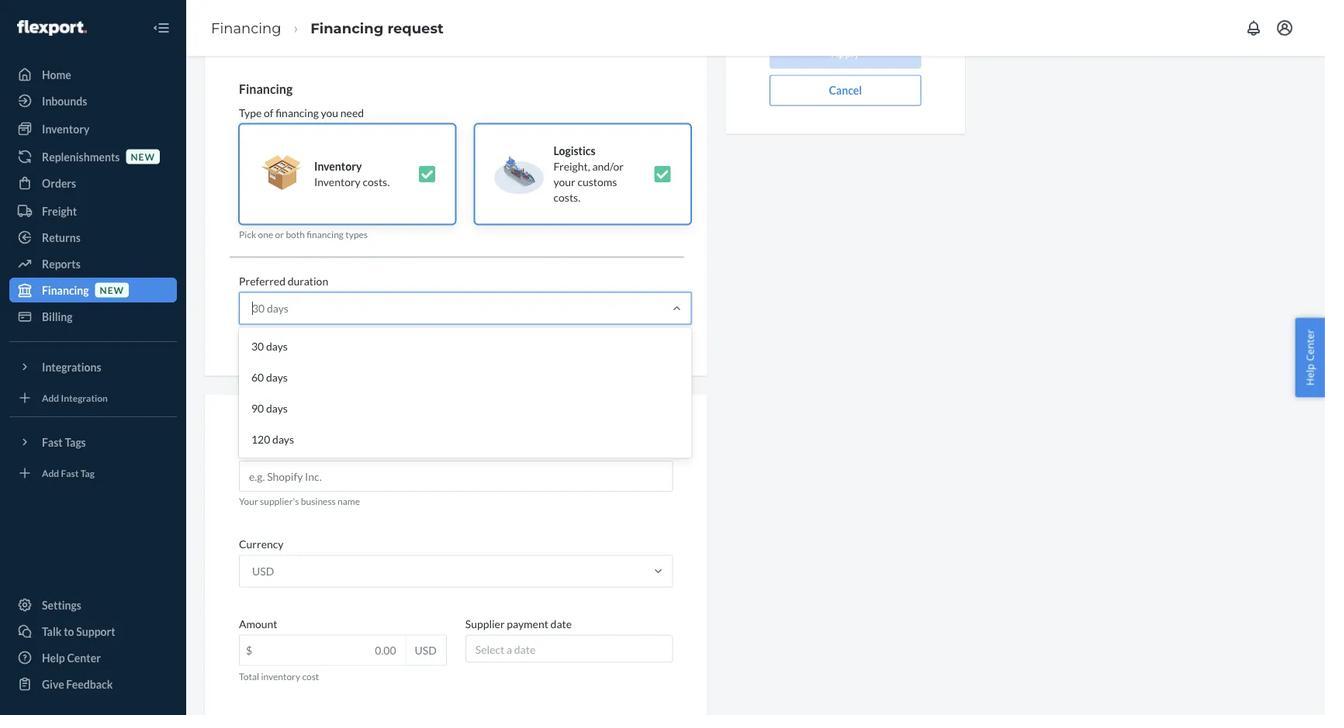 Task type: locate. For each thing, give the bounding box(es) containing it.
cancel button
[[770, 75, 922, 106]]

2 add from the top
[[42, 468, 59, 479]]

costs.
[[363, 175, 390, 188], [554, 191, 581, 204]]

check square image
[[418, 165, 437, 183]]

30 up 60
[[251, 340, 264, 353]]

financing right both
[[307, 228, 344, 240]]

date right "payment" at the left bottom
[[551, 618, 572, 631]]

inventory down "you"
[[314, 160, 362, 173]]

1 horizontal spatial help
[[1303, 364, 1317, 386]]

0 vertical spatial help center
[[1303, 330, 1317, 386]]

usd left select on the bottom left
[[415, 644, 437, 657]]

0.00 text field
[[240, 636, 406, 665]]

center inside button
[[1303, 330, 1317, 361]]

days
[[267, 302, 289, 315], [266, 340, 288, 353], [266, 371, 288, 384], [266, 402, 288, 415], [272, 433, 294, 446]]

1 vertical spatial usd
[[415, 644, 437, 657]]

date
[[551, 618, 572, 631], [514, 643, 536, 656]]

business
[[301, 496, 336, 507]]

logistics
[[554, 144, 596, 157]]

0 horizontal spatial date
[[514, 643, 536, 656]]

settings link
[[9, 593, 177, 618]]

tags
[[65, 436, 86, 449]]

add
[[42, 392, 59, 404], [42, 468, 59, 479]]

1 vertical spatial costs.
[[554, 191, 581, 204]]

new down reports link at the left of page
[[100, 284, 124, 296]]

add inside 'link'
[[42, 392, 59, 404]]

apply
[[831, 47, 860, 60]]

0 vertical spatial costs.
[[363, 175, 390, 188]]

a
[[507, 643, 512, 656]]

add left integration
[[42, 392, 59, 404]]

financing link
[[211, 19, 281, 36]]

talk to support
[[42, 625, 115, 638]]

0 vertical spatial date
[[551, 618, 572, 631]]

1 horizontal spatial date
[[551, 618, 572, 631]]

both
[[286, 228, 305, 240]]

30 days
[[252, 302, 289, 315], [251, 340, 288, 353]]

1 horizontal spatial center
[[1303, 330, 1317, 361]]

breadcrumbs navigation
[[199, 5, 456, 51]]

costs. left check square image
[[363, 175, 390, 188]]

60 days
[[251, 371, 288, 384]]

add fast tag
[[42, 468, 95, 479]]

0 vertical spatial help
[[1303, 364, 1317, 386]]

90 days
[[251, 402, 288, 415]]

1 vertical spatial add
[[42, 468, 59, 479]]

freight,
[[554, 160, 590, 173]]

installment
[[260, 329, 306, 341]]

your supplier's business name
[[239, 496, 360, 507]]

need
[[341, 106, 364, 119]]

inventory down 90 days
[[239, 428, 293, 443]]

open account menu image
[[1276, 19, 1295, 37]]

cost
[[302, 671, 319, 682]]

days right 60
[[266, 371, 288, 384]]

1 vertical spatial new
[[100, 284, 124, 296]]

0 horizontal spatial help center
[[42, 652, 101, 665]]

fast left the tags
[[42, 436, 63, 449]]

inventory
[[261, 671, 300, 682]]

help center
[[1303, 330, 1317, 386], [42, 652, 101, 665]]

1 horizontal spatial costs.
[[554, 191, 581, 204]]

close navigation image
[[152, 19, 171, 37]]

customs
[[578, 175, 617, 188]]

supplier's
[[260, 496, 299, 507]]

0 horizontal spatial new
[[100, 284, 124, 296]]

fast inside dropdown button
[[42, 436, 63, 449]]

usd down currency
[[252, 565, 274, 578]]

starts
[[346, 329, 369, 341]]

0 horizontal spatial center
[[67, 652, 101, 665]]

30 down preferred at top left
[[252, 302, 265, 315]]

help
[[1303, 364, 1317, 386], [42, 652, 65, 665]]

financing right of
[[276, 106, 319, 119]]

0 horizontal spatial usd
[[252, 565, 274, 578]]

each installment schedule starts upon outlay
[[239, 329, 419, 341]]

1 horizontal spatial new
[[131, 151, 155, 162]]

usd
[[252, 565, 274, 578], [415, 644, 437, 657]]

30
[[252, 302, 265, 315], [251, 340, 264, 353]]

1 horizontal spatial usd
[[415, 644, 437, 657]]

add integration
[[42, 392, 108, 404]]

0 vertical spatial fast
[[42, 436, 63, 449]]

returns
[[42, 231, 81, 244]]

give feedback button
[[9, 672, 177, 697]]

fast
[[42, 436, 63, 449], [61, 468, 79, 479]]

0 vertical spatial usd
[[252, 565, 274, 578]]

outlay
[[394, 329, 419, 341]]

open notifications image
[[1245, 19, 1263, 37]]

date right "a"
[[514, 643, 536, 656]]

0 vertical spatial 30 days
[[252, 302, 289, 315]]

new
[[131, 151, 155, 162], [100, 284, 124, 296]]

days right each
[[266, 340, 288, 353]]

name
[[338, 496, 360, 507]]

select
[[476, 643, 505, 656]]

add for add fast tag
[[42, 468, 59, 479]]

inventory
[[42, 122, 90, 135], [314, 160, 362, 173], [314, 175, 361, 188], [239, 428, 293, 443]]

home
[[42, 68, 71, 81]]

feedback
[[66, 678, 113, 691]]

talk to support button
[[9, 619, 177, 644]]

0 horizontal spatial costs.
[[363, 175, 390, 188]]

fast left tag
[[61, 468, 79, 479]]

1 vertical spatial date
[[514, 643, 536, 656]]

date for select a date
[[514, 643, 536, 656]]

inventory up types
[[314, 175, 361, 188]]

30 days up 60 days
[[251, 340, 288, 353]]

30 days down preferred at top left
[[252, 302, 289, 315]]

financing
[[276, 106, 319, 119], [307, 228, 344, 240]]

settings
[[42, 599, 81, 612]]

0 vertical spatial add
[[42, 392, 59, 404]]

120 days
[[251, 433, 294, 446]]

add fast tag link
[[9, 461, 177, 486]]

costs. down your
[[554, 191, 581, 204]]

0 vertical spatial new
[[131, 151, 155, 162]]

1 vertical spatial center
[[67, 652, 101, 665]]

1 vertical spatial help center
[[42, 652, 101, 665]]

0 vertical spatial center
[[1303, 330, 1317, 361]]

new up orders link
[[131, 151, 155, 162]]

1 horizontal spatial help center
[[1303, 330, 1317, 386]]

each
[[239, 329, 259, 341]]

add down fast tags
[[42, 468, 59, 479]]

inventory down inbounds
[[42, 122, 90, 135]]

1 vertical spatial 30
[[251, 340, 264, 353]]

integrations
[[42, 360, 101, 374]]

1 vertical spatial help
[[42, 652, 65, 665]]

1 add from the top
[[42, 392, 59, 404]]

financing
[[211, 19, 281, 36], [311, 19, 384, 36], [239, 81, 293, 96], [42, 284, 89, 297]]

financing request link
[[311, 19, 444, 36]]

type of financing you need
[[239, 106, 364, 119]]



Task type: describe. For each thing, give the bounding box(es) containing it.
freight
[[42, 205, 77, 218]]

supplier
[[466, 618, 505, 631]]

orders
[[42, 177, 76, 190]]

schedule
[[308, 329, 344, 341]]

inbounds
[[42, 94, 87, 107]]

60
[[251, 371, 264, 384]]

to
[[64, 625, 74, 638]]

new for replenishments
[[131, 151, 155, 162]]

home link
[[9, 62, 177, 87]]

total
[[239, 671, 259, 682]]

fast tags button
[[9, 430, 177, 455]]

total inventory cost
[[239, 671, 319, 682]]

you
[[321, 106, 338, 119]]

help center button
[[1296, 318, 1326, 398]]

flexport logo image
[[17, 20, 87, 36]]

freight link
[[9, 199, 177, 224]]

$
[[246, 644, 252, 657]]

payment
[[507, 618, 549, 631]]

1 vertical spatial 30 days
[[251, 340, 288, 353]]

inbounds link
[[9, 88, 177, 113]]

your
[[554, 175, 576, 188]]

0 vertical spatial 30
[[252, 302, 265, 315]]

days right 90
[[266, 402, 288, 415]]

of
[[264, 106, 274, 119]]

cancel
[[829, 84, 862, 97]]

amount
[[239, 618, 278, 631]]

fast tags
[[42, 436, 86, 449]]

help inside button
[[1303, 364, 1317, 386]]

date for supplier payment date
[[551, 618, 572, 631]]

inventory link
[[9, 116, 177, 141]]

or
[[275, 228, 284, 240]]

1 vertical spatial financing
[[307, 228, 344, 240]]

support
[[76, 625, 115, 638]]

e.g. Shopify Inc. field
[[239, 461, 673, 492]]

days right 120
[[272, 433, 294, 446]]

give feedback
[[42, 678, 113, 691]]

and/or
[[592, 160, 624, 173]]

add for add integration
[[42, 392, 59, 404]]

120
[[251, 433, 270, 446]]

returns link
[[9, 225, 177, 250]]

reports link
[[9, 251, 177, 276]]

talk
[[42, 625, 62, 638]]

billing link
[[9, 304, 177, 329]]

0 vertical spatial financing
[[276, 106, 319, 119]]

your
[[239, 496, 258, 507]]

duration
[[288, 275, 328, 288]]

one
[[258, 228, 273, 240]]

replenishments
[[42, 150, 120, 163]]

add integration link
[[9, 386, 177, 411]]

preferred
[[239, 275, 286, 288]]

reports
[[42, 257, 81, 270]]

type
[[239, 106, 262, 119]]

billing
[[42, 310, 73, 323]]

integration
[[61, 392, 108, 404]]

check square image
[[653, 165, 672, 183]]

currency
[[239, 538, 284, 551]]

new for financing
[[100, 284, 124, 296]]

costs. inside the inventory inventory costs.
[[363, 175, 390, 188]]

financing request
[[311, 19, 444, 36]]

inventory inventory costs.
[[314, 160, 390, 188]]

supplier payment date
[[466, 618, 572, 631]]

types
[[346, 228, 368, 240]]

integrations button
[[9, 355, 177, 380]]

1 vertical spatial fast
[[61, 468, 79, 479]]

0 horizontal spatial help
[[42, 652, 65, 665]]

help center inside button
[[1303, 330, 1317, 386]]

upon
[[371, 329, 392, 341]]

request
[[388, 19, 444, 36]]

tag
[[81, 468, 95, 479]]

help center link
[[9, 646, 177, 671]]

give
[[42, 678, 64, 691]]

logistics freight, and/or your customs costs.
[[554, 144, 624, 204]]

days up installment
[[267, 302, 289, 315]]

orders link
[[9, 171, 177, 196]]

90
[[251, 402, 264, 415]]

costs. inside logistics freight, and/or your customs costs.
[[554, 191, 581, 204]]

pick
[[239, 228, 256, 240]]

apply button
[[770, 38, 922, 69]]

pick one or both financing types
[[239, 228, 368, 240]]

preferred duration
[[239, 275, 328, 288]]

select a date
[[476, 643, 536, 656]]



Task type: vqa. For each thing, say whether or not it's contained in the screenshot.
the leftmost Help
yes



